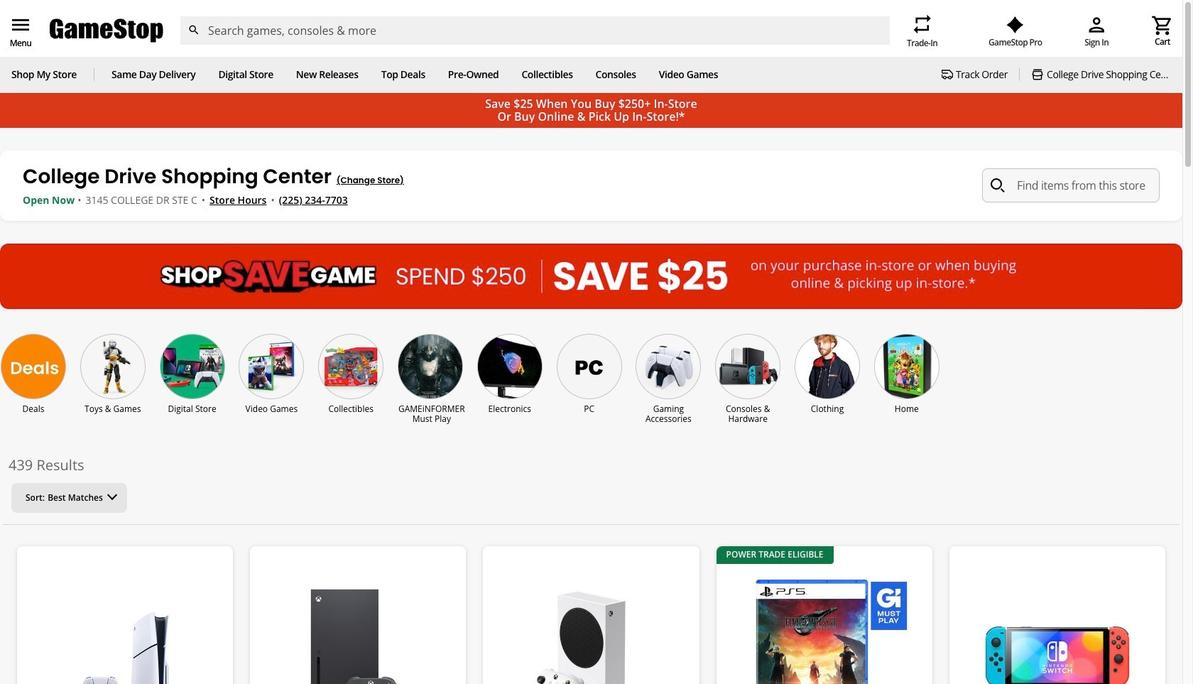 Task type: locate. For each thing, give the bounding box(es) containing it.
search icon image
[[991, 179, 1005, 193]]

Search games, consoles & more search field
[[208, 16, 865, 45]]

None search field
[[180, 16, 890, 45]]

gamestop pro icon image
[[1007, 16, 1025, 33]]



Task type: describe. For each thing, give the bounding box(es) containing it.
gamestop image
[[50, 17, 163, 44]]

Find items from this store field
[[983, 169, 1160, 203]]



Task type: vqa. For each thing, say whether or not it's contained in the screenshot.
THE FIND ITEMS FROM THIS STORE field
yes



